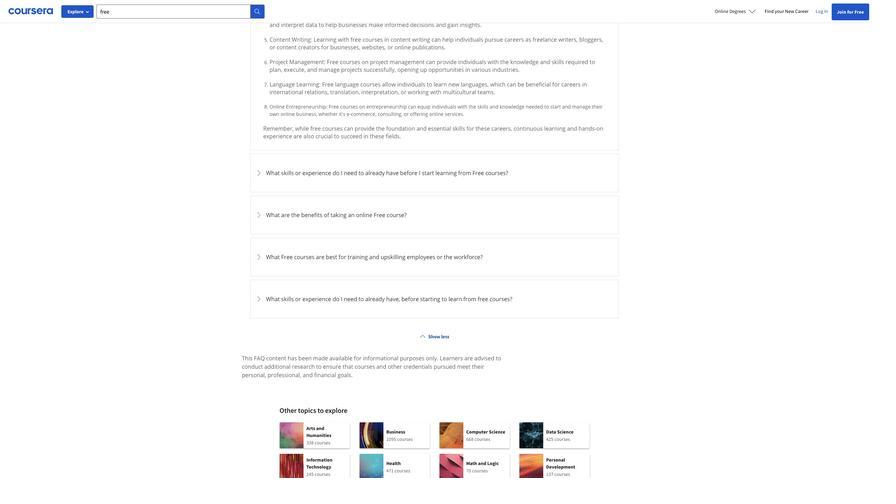Task type: locate. For each thing, give the bounding box(es) containing it.
to down made on the bottom of the page
[[316, 363, 322, 371]]

0 vertical spatial courses?
[[485, 169, 508, 177]]

courses down technology
[[315, 471, 330, 478]]

various
[[472, 66, 491, 74]]

insights.
[[460, 21, 481, 29]]

to right crucial
[[334, 133, 339, 140]]

2 vertical spatial experience
[[302, 296, 331, 303]]

can right writing
[[432, 36, 441, 44]]

1 vertical spatial help
[[442, 36, 454, 44]]

free inside content writing: learning with free courses in content writing can help individuals pursue careers as freelance writers, bloggers, or content creators for businesses, websites, or online publications.
[[351, 36, 361, 44]]

1 vertical spatial do
[[333, 296, 339, 303]]

analysis
[[361, 13, 382, 21]]

1 vertical spatial online
[[270, 103, 285, 110]]

are left also
[[293, 133, 302, 140]]

online degrees
[[715, 8, 746, 14]]

data inside data analysis: free courses in data analysis can prepare individuals for roles as data analysts, where they can collect, analyze, and interpret data to help businesses make informed decisions and gain insights.
[[270, 13, 282, 21]]

opening
[[397, 66, 419, 74]]

and down the research
[[303, 372, 313, 379]]

required
[[566, 58, 588, 66]]

free
[[855, 9, 864, 15], [307, 13, 319, 21], [327, 58, 338, 66], [322, 81, 334, 88], [329, 103, 339, 110], [472, 169, 484, 177], [374, 211, 385, 219], [281, 254, 293, 261]]

0 horizontal spatial data
[[306, 21, 317, 29]]

languages,
[[461, 81, 489, 88]]

careers down required
[[561, 81, 581, 88]]

their inside this faq content has been made available for informational purposes only. learners are advised to conduct additional research to ensure that courses and other credentials pursued meet their personal, professional, and financial goals.
[[472, 363, 484, 371]]

0 vertical spatial before
[[400, 169, 417, 177]]

advised
[[474, 355, 494, 363]]

0 vertical spatial free
[[351, 36, 361, 44]]

careers,
[[491, 125, 512, 133]]

chevron right image
[[255, 211, 263, 220]]

2 chevron right image from the top
[[255, 253, 263, 262]]

before for i
[[400, 169, 417, 177]]

need for have
[[344, 169, 357, 177]]

remember,
[[263, 125, 294, 133]]

log
[[816, 8, 823, 14]]

1 vertical spatial already
[[365, 296, 385, 303]]

manage left projects on the top left
[[319, 66, 340, 74]]

1 horizontal spatial their
[[592, 103, 603, 110]]

1 vertical spatial on
[[359, 103, 365, 110]]

information technology 145 courses
[[306, 457, 332, 478]]

on inside project management: free courses on project management can provide individuals with the knowledge and skills required to plan, execute, and manage projects successfully, opening up opportunities in various industries.
[[362, 58, 368, 66]]

3 what from the top
[[266, 254, 280, 261]]

to right topics
[[318, 406, 324, 415]]

data
[[270, 13, 282, 21], [546, 429, 556, 435]]

0 vertical spatial online
[[715, 8, 728, 14]]

2 science from the left
[[557, 429, 574, 435]]

1 horizontal spatial manage
[[572, 103, 591, 110]]

courses right that
[[355, 363, 375, 371]]

these left careers,
[[476, 125, 490, 133]]

0 horizontal spatial careers
[[505, 36, 524, 44]]

to down 'up' at top left
[[427, 81, 432, 88]]

consulting,
[[378, 111, 403, 118]]

1 vertical spatial data
[[546, 429, 556, 435]]

with inside online entrepreneurship: free courses on entrepreneurship can equip individuals with the skills and knowledge needed to start and manage their own online business, whether it's e-commerce, consulting, or offering online services.
[[458, 103, 467, 110]]

2 vertical spatial free
[[478, 296, 488, 303]]

courses
[[320, 13, 341, 21], [363, 36, 383, 44], [340, 58, 360, 66], [360, 81, 381, 88], [340, 103, 358, 110], [322, 125, 343, 133], [294, 254, 314, 261], [355, 363, 375, 371], [397, 436, 413, 443], [475, 436, 490, 443], [554, 436, 570, 443], [315, 440, 330, 446], [395, 468, 410, 474], [472, 468, 488, 474], [315, 471, 330, 478], [554, 471, 570, 478]]

0 horizontal spatial help
[[326, 21, 337, 29]]

for right best
[[339, 254, 346, 261]]

from for free
[[458, 169, 471, 177]]

2 what from the top
[[266, 211, 280, 219]]

in right succeed
[[363, 133, 368, 140]]

help up "learning"
[[326, 21, 337, 29]]

the inside dropdown button
[[444, 254, 452, 261]]

where
[[514, 13, 530, 21]]

1 vertical spatial courses?
[[490, 296, 512, 303]]

data
[[348, 13, 360, 21], [477, 13, 488, 21], [306, 21, 317, 29]]

math and logic 70 courses
[[466, 460, 499, 474]]

chevron right image
[[255, 169, 263, 177], [255, 253, 263, 262], [255, 295, 263, 304]]

on for project
[[362, 58, 368, 66]]

online inside dropdown button
[[715, 8, 728, 14]]

in down informed
[[384, 36, 389, 44]]

science up personal
[[557, 429, 574, 435]]

courses inside project management: free courses on project management can provide individuals with the knowledge and skills required to plan, execute, and manage projects successfully, opening up opportunities in various industries.
[[340, 58, 360, 66]]

to right needed
[[544, 103, 549, 110]]

individuals down opening at the top of the page
[[397, 81, 425, 88]]

1 horizontal spatial careers
[[561, 81, 581, 88]]

0 vertical spatial their
[[592, 103, 603, 110]]

online right an
[[356, 211, 372, 219]]

what
[[266, 169, 280, 177], [266, 211, 280, 219], [266, 254, 280, 261], [266, 296, 280, 303]]

need for have,
[[344, 296, 357, 303]]

1 vertical spatial as
[[525, 36, 531, 44]]

1 vertical spatial chevron right image
[[255, 253, 263, 262]]

145
[[306, 471, 314, 478]]

are up meet
[[464, 355, 473, 363]]

provide
[[437, 58, 457, 66], [355, 125, 375, 133]]

already left the have,
[[365, 296, 385, 303]]

for inside language learning: free language courses allow individuals to learn new languages, which can be beneficial for careers in international relations, translation, interpretation, or working with multicultural teams.
[[552, 81, 560, 88]]

the down 'multicultural'
[[469, 103, 476, 110]]

4 what from the top
[[266, 296, 280, 303]]

individuals up languages,
[[458, 58, 486, 66]]

courses? for what skills or experience do i need to already have before i start learning from  free courses?
[[485, 169, 508, 177]]

can inside online entrepreneurship: free courses on entrepreneurship can equip individuals with the skills and knowledge needed to start and manage their own online business, whether it's e-commerce, consulting, or offering online services.
[[408, 103, 416, 110]]

learn right starting
[[449, 296, 462, 303]]

courses right 425
[[554, 436, 570, 443]]

what for what skills or experience do i need to already have before i start learning from  free courses?
[[266, 169, 280, 177]]

knowledge left needed
[[500, 103, 525, 110]]

in inside data analysis: free courses in data analysis can prepare individuals for roles as data analysts, where they can collect, analyze, and interpret data to help businesses make informed decisions and gain insights.
[[342, 13, 347, 21]]

courses up the e-
[[340, 103, 358, 110]]

courses inside data science 425 courses
[[554, 436, 570, 443]]

content
[[391, 36, 411, 44], [277, 44, 297, 51], [266, 355, 286, 363]]

0 vertical spatial learn
[[434, 81, 447, 88]]

2 vertical spatial on
[[596, 125, 603, 133]]

1 horizontal spatial learning
[[544, 125, 566, 133]]

start inside online entrepreneurship: free courses on entrepreneurship can equip individuals with the skills and knowledge needed to start and manage their own online business, whether it's e-commerce, consulting, or offering online services.
[[550, 103, 561, 110]]

1 horizontal spatial learn
[[449, 296, 462, 303]]

to up "learning"
[[319, 21, 324, 29]]

1 vertical spatial free
[[310, 125, 321, 133]]

and down freelance
[[540, 58, 550, 66]]

the up which
[[500, 58, 509, 66]]

70
[[466, 468, 471, 474]]

start
[[550, 103, 561, 110], [422, 169, 434, 177]]

0 horizontal spatial science
[[489, 429, 505, 435]]

also
[[303, 133, 314, 140]]

data science 425 courses
[[546, 429, 574, 443]]

1 vertical spatial before
[[402, 296, 419, 303]]

0 horizontal spatial start
[[422, 169, 434, 177]]

for inside data analysis: free courses in data analysis can prepare individuals for roles as data analysts, where they can collect, analyze, and interpret data to help businesses make informed decisions and gain insights.
[[446, 13, 454, 21]]

courses inside language learning: free language courses allow individuals to learn new languages, which can be beneficial for careers in international relations, translation, interpretation, or working with multicultural teams.
[[360, 81, 381, 88]]

1 do from the top
[[333, 169, 339, 177]]

for right available
[[354, 355, 361, 363]]

1 vertical spatial start
[[422, 169, 434, 177]]

data analysis: free courses in data analysis can prepare individuals for roles as data analysts, where they can collect, analyze, and interpret data to help businesses make informed decisions and gain insights.
[[270, 13, 596, 29]]

list
[[250, 0, 619, 322], [266, 0, 606, 118], [280, 423, 590, 478]]

chevron right image inside 'what skills or experience do i need to already have, before starting to learn from free courses?' dropdown button
[[255, 295, 263, 304]]

for right 'beneficial'
[[552, 81, 560, 88]]

science for 668 courses
[[489, 429, 505, 435]]

relations,
[[305, 88, 329, 96]]

the
[[500, 58, 509, 66], [469, 103, 476, 110], [376, 125, 385, 133], [291, 211, 300, 219], [444, 254, 452, 261]]

gain
[[447, 21, 458, 29]]

their
[[592, 103, 603, 110], [472, 363, 484, 371]]

careers inside content writing: learning with free courses in content writing can help individuals pursue careers as freelance writers, bloggers, or content creators for businesses, websites, or online publications.
[[505, 36, 524, 44]]

free inside data analysis: free courses in data analysis can prepare individuals for roles as data analysts, where they can collect, analyze, and interpret data to help businesses make informed decisions and gain insights.
[[307, 13, 319, 21]]

data up 425
[[546, 429, 556, 435]]

3 chevron right image from the top
[[255, 295, 263, 304]]

1 horizontal spatial science
[[557, 429, 574, 435]]

1 vertical spatial provide
[[355, 125, 375, 133]]

as
[[470, 13, 475, 21], [525, 36, 531, 44]]

1 horizontal spatial free
[[351, 36, 361, 44]]

language
[[270, 81, 295, 88]]

0 vertical spatial as
[[470, 13, 475, 21]]

1 vertical spatial learn
[[449, 296, 462, 303]]

1 science from the left
[[489, 429, 505, 435]]

with down businesses
[[338, 36, 349, 44]]

remember, while free courses can provide the foundation and essential skills for these careers, continuous learning and hands-on experience are also crucial to succeed in these fields.
[[263, 125, 603, 140]]

show less
[[428, 334, 449, 340]]

courses up "learning"
[[320, 13, 341, 21]]

before for starting
[[402, 296, 419, 303]]

can
[[384, 13, 393, 21], [545, 13, 554, 21], [432, 36, 441, 44], [426, 58, 435, 66], [507, 81, 516, 88], [408, 103, 416, 110], [344, 125, 353, 133]]

pursued
[[434, 363, 456, 371]]

can down "publications."
[[426, 58, 435, 66]]

individuals inside data analysis: free courses in data analysis can prepare individuals for roles as data analysts, where they can collect, analyze, and interpret data to help businesses make informed decisions and gain insights.
[[417, 13, 445, 21]]

1 horizontal spatial online
[[715, 8, 728, 14]]

project
[[270, 58, 288, 66]]

free inside project management: free courses on project management can provide individuals with the knowledge and skills required to plan, execute, and manage projects successfully, opening up opportunities in various industries.
[[327, 58, 338, 66]]

science right computer
[[489, 429, 505, 435]]

1 need from the top
[[344, 169, 357, 177]]

provide inside project management: free courses on project management can provide individuals with the knowledge and skills required to plan, execute, and manage projects successfully, opening up opportunities in various industries.
[[437, 58, 457, 66]]

or inside online entrepreneurship: free courses on entrepreneurship can equip individuals with the skills and knowledge needed to start and manage their own online business, whether it's e-commerce, consulting, or offering online services.
[[404, 111, 409, 118]]

1 already from the top
[[365, 169, 385, 177]]

knowledge up be
[[510, 58, 539, 66]]

1 vertical spatial knowledge
[[500, 103, 525, 110]]

courses down computer
[[475, 436, 490, 443]]

been
[[298, 355, 312, 363]]

338
[[306, 440, 314, 446]]

online for online degrees
[[715, 8, 728, 14]]

needed
[[526, 103, 543, 110]]

it's
[[339, 111, 345, 118]]

other topics to explore
[[280, 406, 347, 415]]

courses down math
[[472, 468, 488, 474]]

individuals
[[417, 13, 445, 21], [455, 36, 483, 44], [458, 58, 486, 66], [397, 81, 425, 88], [432, 103, 456, 110]]

professional,
[[268, 372, 301, 379]]

have,
[[386, 296, 400, 303]]

in inside project management: free courses on project management can provide individuals with the knowledge and skills required to plan, execute, and manage projects successfully, opening up opportunities in various industries.
[[465, 66, 470, 74]]

what inside "dropdown button"
[[266, 211, 280, 219]]

data left analysis:
[[270, 13, 282, 21]]

individuals up services.
[[432, 103, 456, 110]]

online up management
[[395, 44, 411, 51]]

0 vertical spatial data
[[270, 13, 282, 21]]

online inside online entrepreneurship: free courses on entrepreneurship can equip individuals with the skills and knowledge needed to start and manage their own online business, whether it's e-commerce, consulting, or offering online services.
[[270, 103, 285, 110]]

1 vertical spatial manage
[[572, 103, 591, 110]]

health 471 courses
[[386, 460, 410, 474]]

help inside data analysis: free courses in data analysis can prepare individuals for roles as data analysts, where they can collect, analyze, and interpret data to help businesses make informed decisions and gain insights.
[[326, 21, 337, 29]]

free inside "dropdown button"
[[374, 211, 385, 219]]

what skills or experience do i need to already have, before starting to learn from free courses? button
[[255, 285, 614, 314]]

can inside language learning: free language courses allow individuals to learn new languages, which can be beneficial for careers in international relations, translation, interpretation, or working with multicultural teams.
[[507, 81, 516, 88]]

0 vertical spatial need
[[344, 169, 357, 177]]

0 horizontal spatial learning
[[435, 169, 457, 177]]

to right required
[[590, 58, 595, 66]]

and up "humanities"
[[316, 425, 324, 432]]

chevron right image inside what skills or experience do i need to already have before i start learning from  free courses? dropdown button
[[255, 169, 263, 177]]

courses down the health
[[395, 468, 410, 474]]

in down required
[[582, 81, 587, 88]]

in inside content writing: learning with free courses in content writing can help individuals pursue careers as freelance writers, bloggers, or content creators for businesses, websites, or online publications.
[[384, 36, 389, 44]]

None search field
[[96, 4, 265, 18]]

before right "have"
[[400, 169, 417, 177]]

online
[[395, 44, 411, 51], [281, 111, 295, 118], [429, 111, 444, 118], [356, 211, 372, 219]]

0 horizontal spatial provide
[[355, 125, 375, 133]]

1 chevron right image from the top
[[255, 169, 263, 177]]

this faq content has been made available for informational purposes only. learners are advised to conduct additional research to ensure that courses and other credentials pursued meet their personal, professional, and financial goals.
[[242, 355, 501, 379]]

on
[[362, 58, 368, 66], [359, 103, 365, 110], [596, 125, 603, 133]]

2 already from the top
[[365, 296, 385, 303]]

for left roles
[[446, 13, 454, 21]]

and up learning:
[[307, 66, 317, 74]]

2 vertical spatial chevron right image
[[255, 295, 263, 304]]

0 vertical spatial start
[[550, 103, 561, 110]]

international
[[270, 88, 303, 96]]

credentials
[[403, 363, 432, 371]]

and
[[270, 21, 280, 29], [436, 21, 446, 29], [540, 58, 550, 66], [307, 66, 317, 74], [490, 103, 498, 110], [562, 103, 571, 110], [417, 125, 427, 133], [567, 125, 577, 133], [369, 254, 379, 261], [376, 363, 386, 371], [303, 372, 313, 379], [316, 425, 324, 432], [478, 460, 486, 467]]

0 vertical spatial help
[[326, 21, 337, 29]]

chevron right image for what skills or experience do i need to already have before i start learning from  free courses?
[[255, 169, 263, 177]]

0 vertical spatial already
[[365, 169, 385, 177]]

1 horizontal spatial start
[[550, 103, 561, 110]]

science
[[489, 429, 505, 435], [557, 429, 574, 435]]

courses down make
[[363, 36, 383, 44]]

or inside language learning: free language courses allow individuals to learn new languages, which can be beneficial for careers in international relations, translation, interpretation, or working with multicultural teams.
[[401, 88, 406, 96]]

courses left best
[[294, 254, 314, 261]]

0 horizontal spatial manage
[[319, 66, 340, 74]]

on inside online entrepreneurship: free courses on entrepreneurship can equip individuals with the skills and knowledge needed to start and manage their own online business, whether it's e-commerce, consulting, or offering online services.
[[359, 103, 365, 110]]

for right creators
[[321, 44, 329, 51]]

what are the benefits of taking an online free course?
[[266, 211, 407, 219]]

2 horizontal spatial free
[[478, 296, 488, 303]]

free inside dropdown button
[[478, 296, 488, 303]]

to inside what skills or experience do i need to already have before i start learning from  free courses? dropdown button
[[359, 169, 364, 177]]

health
[[386, 460, 401, 467]]

0 vertical spatial learning
[[544, 125, 566, 133]]

learning
[[544, 125, 566, 133], [435, 169, 457, 177]]

industries.
[[492, 66, 520, 74]]

in inside language learning: free language courses allow individuals to learn new languages, which can be beneficial for careers in international relations, translation, interpretation, or working with multicultural teams.
[[582, 81, 587, 88]]

foundation
[[386, 125, 415, 133]]

1 what from the top
[[266, 169, 280, 177]]

benefits
[[301, 211, 322, 219]]

courses down business
[[397, 436, 413, 443]]

in left various
[[465, 66, 470, 74]]

can up the offering
[[408, 103, 416, 110]]

0 vertical spatial careers
[[505, 36, 524, 44]]

the left "fields."
[[376, 125, 385, 133]]

are left best
[[316, 254, 324, 261]]

skills inside 'what skills or experience do i need to already have, before starting to learn from free courses?' dropdown button
[[281, 296, 294, 303]]

1 horizontal spatial as
[[525, 36, 531, 44]]

with up services.
[[458, 103, 467, 110]]

courses down "humanities"
[[315, 440, 330, 446]]

online left degrees
[[715, 8, 728, 14]]

from for free
[[463, 296, 476, 303]]

are left benefits
[[281, 211, 290, 219]]

workforce?
[[454, 254, 483, 261]]

can down the e-
[[344, 125, 353, 133]]

are inside this faq content has been made available for informational purposes only. learners are advised to conduct additional research to ensure that courses and other credentials pursued meet their personal, professional, and financial goals.
[[464, 355, 473, 363]]

as left freelance
[[525, 36, 531, 44]]

arts and humanities 338 courses
[[306, 425, 331, 446]]

0 vertical spatial on
[[362, 58, 368, 66]]

can left be
[[507, 81, 516, 88]]

1 horizontal spatial data
[[546, 429, 556, 435]]

with inside content writing: learning with free courses in content writing can help individuals pursue careers as freelance writers, bloggers, or content creators for businesses, websites, or online publications.
[[338, 36, 349, 44]]

0 horizontal spatial free
[[310, 125, 321, 133]]

crucial
[[316, 133, 333, 140]]

purposes
[[400, 355, 424, 363]]

0 vertical spatial chevron right image
[[255, 169, 263, 177]]

online up the own
[[270, 103, 285, 110]]

find
[[765, 8, 774, 14]]

0 horizontal spatial their
[[472, 363, 484, 371]]

businesses
[[338, 21, 367, 29]]

need inside 'what skills or experience do i need to already have, before starting to learn from free courses?' dropdown button
[[344, 296, 357, 303]]

0 vertical spatial knowledge
[[510, 58, 539, 66]]

0 horizontal spatial data
[[270, 13, 282, 21]]

0 vertical spatial do
[[333, 169, 339, 177]]

to left "have"
[[359, 169, 364, 177]]

whether
[[319, 111, 338, 118]]

can right they
[[545, 13, 554, 21]]

provide down commerce,
[[355, 125, 375, 133]]

0 horizontal spatial learn
[[434, 81, 447, 88]]

manage up hands-
[[572, 103, 591, 110]]

goals.
[[338, 372, 353, 379]]

on inside remember, while free courses can provide the foundation and essential skills for these careers, continuous learning and hands-on experience are also crucial to succeed in these fields.
[[596, 125, 603, 133]]

online down equip
[[429, 111, 444, 118]]

content up additional
[[266, 355, 286, 363]]

0 vertical spatial manage
[[319, 66, 340, 74]]

learn left new
[[434, 81, 447, 88]]

2 horizontal spatial data
[[477, 13, 488, 21]]

1 vertical spatial experience
[[302, 169, 331, 177]]

can inside remember, while free courses can provide the foundation and essential skills for these careers, continuous learning and hands-on experience are also crucial to succeed in these fields.
[[344, 125, 353, 133]]

courses inside this faq content has been made available for informational purposes only. learners are advised to conduct additional research to ensure that courses and other credentials pursued meet their personal, professional, and financial goals.
[[355, 363, 375, 371]]

can inside content writing: learning with free courses in content writing can help individuals pursue careers as freelance writers, bloggers, or content creators for businesses, websites, or online publications.
[[432, 36, 441, 44]]

an
[[348, 211, 355, 219]]

1 vertical spatial learning
[[435, 169, 457, 177]]

the left benefits
[[291, 211, 300, 219]]

0 vertical spatial provide
[[437, 58, 457, 66]]

courses inside math and logic 70 courses
[[472, 468, 488, 474]]

help down gain
[[442, 36, 454, 44]]

1 vertical spatial their
[[472, 363, 484, 371]]

1 vertical spatial from
[[463, 296, 476, 303]]

0 horizontal spatial these
[[370, 133, 384, 140]]

courses down businesses,
[[340, 58, 360, 66]]

starting
[[420, 296, 440, 303]]

1 vertical spatial careers
[[561, 81, 581, 88]]

the inside project management: free courses on project management can provide individuals with the knowledge and skills required to plan, execute, and manage projects successfully, opening up opportunities in various industries.
[[500, 58, 509, 66]]

and right "training"
[[369, 254, 379, 261]]

1 horizontal spatial help
[[442, 36, 454, 44]]

these left "fields."
[[370, 133, 384, 140]]

as right roles
[[470, 13, 475, 21]]

additional
[[264, 363, 291, 371]]

0 vertical spatial from
[[458, 169, 471, 177]]

need inside what skills or experience do i need to already have before i start learning from  free courses? dropdown button
[[344, 169, 357, 177]]

for
[[847, 9, 854, 15], [446, 13, 454, 21], [321, 44, 329, 51], [552, 81, 560, 88], [466, 125, 474, 133], [339, 254, 346, 261], [354, 355, 361, 363]]

join for free
[[837, 9, 864, 15]]

what free courses are best for training and upskilling employees or the workforce? button
[[255, 243, 614, 272]]

and right needed
[[562, 103, 571, 110]]

0 vertical spatial experience
[[263, 133, 292, 140]]

individuals inside project management: free courses on project management can provide individuals with the knowledge and skills required to plan, execute, and manage projects successfully, opening up opportunities in various industries.
[[458, 58, 486, 66]]

experience for what skills or experience do i need to already have, before starting to learn from free courses?
[[302, 296, 331, 303]]

already for have
[[365, 169, 385, 177]]

1 vertical spatial need
[[344, 296, 357, 303]]

employees
[[407, 254, 435, 261]]

individuals down insights. in the right top of the page
[[455, 36, 483, 44]]

2 need from the top
[[344, 296, 357, 303]]

0 horizontal spatial as
[[470, 13, 475, 21]]

data up the writing: in the top of the page
[[306, 21, 317, 29]]

for inside remember, while free courses can provide the foundation and essential skills for these careers, continuous learning and hands-on experience are also crucial to succeed in these fields.
[[466, 125, 474, 133]]

data inside data science 425 courses
[[546, 429, 556, 435]]

2 do from the top
[[333, 296, 339, 303]]

manage inside online entrepreneurship: free courses on entrepreneurship can equip individuals with the skills and knowledge needed to start and manage their own online business, whether it's e-commerce, consulting, or offering online services.
[[572, 103, 591, 110]]

with inside language learning: free language courses allow individuals to learn new languages, which can be beneficial for careers in international relations, translation, interpretation, or working with multicultural teams.
[[430, 88, 441, 96]]

with right working
[[430, 88, 441, 96]]

data left analysis
[[348, 13, 360, 21]]

are
[[293, 133, 302, 140], [281, 211, 290, 219], [316, 254, 324, 261], [464, 355, 473, 363]]

science inside data science 425 courses
[[557, 429, 574, 435]]

before right the have,
[[402, 296, 419, 303]]

1 horizontal spatial provide
[[437, 58, 457, 66]]

the left the workforce?
[[444, 254, 452, 261]]

explore
[[325, 406, 347, 415]]

chevron right image inside 'what free courses are best for training and upskilling employees or the workforce?' dropdown button
[[255, 253, 263, 262]]

are inside remember, while free courses can provide the foundation and essential skills for these careers, continuous learning and hands-on experience are also crucial to succeed in these fields.
[[293, 133, 302, 140]]

experience
[[263, 133, 292, 140], [302, 169, 331, 177], [302, 296, 331, 303]]

conduct
[[242, 363, 263, 371]]

coursera image
[[8, 6, 53, 17]]

careers inside language learning: free language courses allow individuals to learn new languages, which can be beneficial for careers in international relations, translation, interpretation, or working with multicultural teams.
[[561, 81, 581, 88]]

0 horizontal spatial online
[[270, 103, 285, 110]]



Task type: describe. For each thing, give the bounding box(es) containing it.
skills inside remember, while free courses can provide the foundation and essential skills for these careers, continuous learning and hands-on experience are also crucial to succeed in these fields.
[[452, 125, 465, 133]]

writers,
[[558, 36, 578, 44]]

online inside content writing: learning with free courses in content writing can help individuals pursue careers as freelance writers, bloggers, or content creators for businesses, websites, or online publications.
[[395, 44, 411, 51]]

with inside project management: free courses on project management can provide individuals with the knowledge and skills required to plan, execute, and manage projects successfully, opening up opportunities in various industries.
[[488, 58, 499, 66]]

on for entrepreneurship
[[359, 103, 365, 110]]

businesses,
[[330, 44, 360, 51]]

explore button
[[61, 5, 94, 18]]

what for what are the benefits of taking an online free course?
[[266, 211, 280, 219]]

science for 425 courses
[[557, 429, 574, 435]]

analyze,
[[575, 13, 596, 21]]

online entrepreneurship: free courses on entrepreneurship can equip individuals with the skills and knowledge needed to start and manage their own online business, whether it's e-commerce, consulting, or offering online services.
[[270, 103, 603, 118]]

find your new career
[[765, 8, 809, 14]]

projects
[[341, 66, 362, 74]]

e-
[[347, 111, 351, 118]]

individuals inside online entrepreneurship: free courses on entrepreneurship can equip individuals with the skills and knowledge needed to start and manage their own online business, whether it's e-commerce, consulting, or offering online services.
[[432, 103, 456, 110]]

to inside data analysis: free courses in data analysis can prepare individuals for roles as data analysts, where they can collect, analyze, and interpret data to help businesses make informed decisions and gain insights.
[[319, 21, 324, 29]]

analysts,
[[490, 13, 513, 21]]

learners
[[440, 355, 463, 363]]

math
[[466, 460, 477, 467]]

and left hands-
[[567, 125, 577, 133]]

career
[[795, 8, 809, 14]]

the inside online entrepreneurship: free courses on entrepreneurship can equip individuals with the skills and knowledge needed to start and manage their own online business, whether it's e-commerce, consulting, or offering online services.
[[469, 103, 476, 110]]

technology
[[306, 464, 331, 470]]

show less button
[[417, 331, 452, 343]]

courses inside health 471 courses
[[395, 468, 410, 474]]

to inside language learning: free language courses allow individuals to learn new languages, which can be beneficial for careers in international relations, translation, interpretation, or working with multicultural teams.
[[427, 81, 432, 88]]

425
[[546, 436, 553, 443]]

courses inside business 1095 courses
[[397, 436, 413, 443]]

entrepreneurship
[[366, 103, 407, 110]]

individuals inside content writing: learning with free courses in content writing can help individuals pursue careers as freelance writers, bloggers, or content creators for businesses, websites, or online publications.
[[455, 36, 483, 44]]

free inside remember, while free courses can provide the foundation and essential skills for these careers, continuous learning and hands-on experience are also crucial to succeed in these fields.
[[310, 125, 321, 133]]

plan,
[[270, 66, 282, 74]]

courses? for what skills or experience do i need to already have, before starting to learn from free courses?
[[490, 296, 512, 303]]

skills inside what skills or experience do i need to already have before i start learning from  free courses? dropdown button
[[281, 169, 294, 177]]

online right the own
[[281, 111, 295, 118]]

What do you want to learn? text field
[[96, 4, 251, 18]]

in inside remember, while free courses can provide the foundation and essential skills for these careers, continuous learning and hands-on experience are also crucial to succeed in these fields.
[[363, 133, 368, 140]]

knowledge inside online entrepreneurship: free courses on entrepreneurship can equip individuals with the skills and knowledge needed to start and manage their own online business, whether it's e-commerce, consulting, or offering online services.
[[500, 103, 525, 110]]

137
[[546, 471, 553, 478]]

what for what skills or experience do i need to already have, before starting to learn from free courses?
[[266, 296, 280, 303]]

collect,
[[555, 13, 573, 21]]

manage inside project management: free courses on project management can provide individuals with the knowledge and skills required to plan, execute, and manage projects successfully, opening up opportunities in various industries.
[[319, 66, 340, 74]]

online inside "dropdown button"
[[356, 211, 372, 219]]

what skills or experience do i need to already have before i start learning from  free courses?
[[266, 169, 508, 177]]

are inside what are the benefits of taking an online free course? "dropdown button"
[[281, 211, 290, 219]]

this
[[242, 355, 252, 363]]

personal development 137 courses
[[546, 457, 575, 478]]

list containing arts and humanities
[[280, 423, 590, 478]]

new
[[785, 8, 794, 14]]

best
[[326, 254, 337, 261]]

for inside this faq content has been made available for informational purposes only. learners are advised to conduct additional research to ensure that courses and other credentials pursued meet their personal, professional, and financial goals.
[[354, 355, 361, 363]]

as inside data analysis: free courses in data analysis can prepare individuals for roles as data analysts, where they can collect, analyze, and interpret data to help businesses make informed decisions and gain insights.
[[470, 13, 475, 21]]

to inside remember, while free courses can provide the foundation and essential skills for these careers, continuous learning and hands-on experience are also crucial to succeed in these fields.
[[334, 133, 339, 140]]

their inside online entrepreneurship: free courses on entrepreneurship can equip individuals with the skills and knowledge needed to start and manage their own online business, whether it's e-commerce, consulting, or offering online services.
[[592, 103, 603, 110]]

what skills or experience do i need to already have, before starting to learn from free courses?
[[266, 296, 512, 303]]

content up project
[[277, 44, 297, 51]]

arts
[[306, 425, 315, 432]]

writing
[[412, 36, 430, 44]]

the inside "dropdown button"
[[291, 211, 300, 219]]

humanities
[[306, 432, 331, 439]]

1 horizontal spatial data
[[348, 13, 360, 21]]

courses inside computer science 668 courses
[[475, 436, 490, 443]]

to inside project management: free courses on project management can provide individuals with the knowledge and skills required to plan, execute, and manage projects successfully, opening up opportunities in various industries.
[[590, 58, 595, 66]]

commerce,
[[351, 111, 376, 118]]

online degrees button
[[709, 4, 761, 19]]

to inside online entrepreneurship: free courses on entrepreneurship can equip individuals with the skills and knowledge needed to start and manage their own online business, whether it's e-commerce, consulting, or offering online services.
[[544, 103, 549, 110]]

and left gain
[[436, 21, 446, 29]]

personal,
[[242, 372, 266, 379]]

already for have,
[[365, 296, 385, 303]]

learning
[[314, 36, 337, 44]]

as inside content writing: learning with free courses in content writing can help individuals pursue careers as freelance writers, bloggers, or content creators for businesses, websites, or online publications.
[[525, 36, 531, 44]]

courses inside dropdown button
[[294, 254, 314, 261]]

data for data analysis: free courses in data analysis can prepare individuals for roles as data analysts, where they can collect, analyze, and interpret data to help businesses make informed decisions and gain insights.
[[270, 13, 282, 21]]

websites,
[[362, 44, 386, 51]]

learning inside remember, while free courses can provide the foundation and essential skills for these careers, continuous learning and hands-on experience are also crucial to succeed in these fields.
[[544, 125, 566, 133]]

the inside remember, while free courses can provide the foundation and essential skills for these careers, continuous learning and hands-on experience are also crucial to succeed in these fields.
[[376, 125, 385, 133]]

and down the offering
[[417, 125, 427, 133]]

opportunities
[[428, 66, 464, 74]]

courses inside information technology 145 courses
[[315, 471, 330, 478]]

new
[[448, 81, 459, 88]]

what are the benefits of taking an online free course? button
[[255, 201, 614, 230]]

1 horizontal spatial these
[[476, 125, 490, 133]]

chevron right image for what free courses are best for training and upskilling employees or the workforce?
[[255, 253, 263, 262]]

writing:
[[292, 36, 312, 44]]

and up content
[[270, 21, 280, 29]]

skills inside online entrepreneurship: free courses on entrepreneurship can equip individuals with the skills and knowledge needed to start and manage their own online business, whether it's e-commerce, consulting, or offering online services.
[[477, 103, 488, 110]]

and inside arts and humanities 338 courses
[[316, 425, 324, 432]]

and down the teams.
[[490, 103, 498, 110]]

join for free link
[[832, 4, 869, 20]]

they
[[532, 13, 543, 21]]

individuals inside language learning: free language courses allow individuals to learn new languages, which can be beneficial for careers in international relations, translation, interpretation, or working with multicultural teams.
[[397, 81, 425, 88]]

course?
[[387, 211, 407, 219]]

have
[[386, 169, 399, 177]]

i for have,
[[341, 296, 342, 303]]

for inside content writing: learning with free courses in content writing can help individuals pursue careers as freelance writers, bloggers, or content creators for businesses, websites, or online publications.
[[321, 44, 329, 51]]

creators
[[298, 44, 320, 51]]

and inside math and logic 70 courses
[[478, 460, 486, 467]]

research
[[292, 363, 315, 371]]

online entrepreneurship: free courses on entrepreneurship can equip individuals with the skills and knowledge needed to start and manage their own online business, whether it's e-commerce, consulting, or offering online services. list item
[[270, 103, 606, 118]]

informed
[[384, 21, 409, 29]]

courses inside content writing: learning with free courses in content writing can help individuals pursue careers as freelance writers, bloggers, or content creators for businesses, websites, or online publications.
[[363, 36, 383, 44]]

content inside this faq content has been made available for informational purposes only. learners are advised to conduct additional research to ensure that courses and other credentials pursued meet their personal, professional, and financial goals.
[[266, 355, 286, 363]]

learn inside language learning: free language courses allow individuals to learn new languages, which can be beneficial for careers in international relations, translation, interpretation, or working with multicultural teams.
[[434, 81, 447, 88]]

free inside language learning: free language courses allow individuals to learn new languages, which can be beneficial for careers in international relations, translation, interpretation, or working with multicultural teams.
[[322, 81, 334, 88]]

faq
[[254, 355, 265, 363]]

other
[[280, 406, 297, 415]]

to right starting
[[442, 296, 447, 303]]

degrees
[[729, 8, 746, 14]]

successfully,
[[364, 66, 396, 74]]

equip
[[417, 103, 430, 110]]

online for online entrepreneurship: free courses on entrepreneurship can equip individuals with the skills and knowledge needed to start and manage their own online business, whether it's e-commerce, consulting, or offering online services.
[[270, 103, 285, 110]]

and inside dropdown button
[[369, 254, 379, 261]]

upskilling
[[381, 254, 405, 261]]

language learning: free language courses allow individuals to learn new languages, which can be beneficial for careers in international relations, translation, interpretation, or working with multicultural teams.
[[270, 81, 587, 96]]

meet
[[457, 363, 471, 371]]

of
[[324, 211, 329, 219]]

free inside online entrepreneurship: free courses on entrepreneurship can equip individuals with the skills and knowledge needed to start and manage their own online business, whether it's e-commerce, consulting, or offering online services.
[[329, 103, 339, 110]]

start inside dropdown button
[[422, 169, 434, 177]]

help inside content writing: learning with free courses in content writing can help individuals pursue careers as freelance writers, bloggers, or content creators for businesses, websites, or online publications.
[[442, 36, 454, 44]]

computer
[[466, 429, 488, 435]]

informational
[[363, 355, 398, 363]]

project
[[370, 58, 388, 66]]

provide inside remember, while free courses can provide the foundation and essential skills for these careers, continuous learning and hands-on experience are also crucial to succeed in these fields.
[[355, 125, 375, 133]]

skills inside project management: free courses on project management can provide individuals with the knowledge and skills required to plan, execute, and manage projects successfully, opening up opportunities in various industries.
[[552, 58, 564, 66]]

668
[[466, 436, 474, 443]]

to right advised
[[496, 355, 501, 363]]

courses inside data analysis: free courses in data analysis can prepare individuals for roles as data analysts, where they can collect, analyze, and interpret data to help businesses make informed decisions and gain insights.
[[320, 13, 341, 21]]

find your new career link
[[761, 7, 812, 16]]

be
[[518, 81, 524, 88]]

management:
[[289, 58, 326, 66]]

business,
[[296, 111, 317, 118]]

knowledge inside project management: free courses on project management can provide individuals with the knowledge and skills required to plan, execute, and manage projects successfully, opening up opportunities in various industries.
[[510, 58, 539, 66]]

experience inside remember, while free courses can provide the foundation and essential skills for these careers, continuous learning and hands-on experience are also crucial to succeed in these fields.
[[263, 133, 292, 140]]

i for have
[[341, 169, 342, 177]]

teams.
[[478, 88, 495, 96]]

learn inside dropdown button
[[449, 296, 462, 303]]

experience for what skills or experience do i need to already have before i start learning from  free courses?
[[302, 169, 331, 177]]

can inside project management: free courses on project management can provide individuals with the knowledge and skills required to plan, execute, and manage projects successfully, opening up opportunities in various industries.
[[426, 58, 435, 66]]

what for what free courses are best for training and upskilling employees or the workforce?
[[266, 254, 280, 261]]

content down informed
[[391, 36, 411, 44]]

other
[[388, 363, 402, 371]]

for right join
[[847, 9, 854, 15]]

and down "informational"
[[376, 363, 386, 371]]

to left the have,
[[359, 296, 364, 303]]

courses inside online entrepreneurship: free courses on entrepreneurship can equip individuals with the skills and knowledge needed to start and manage their own online business, whether it's e-commerce, consulting, or offering online services.
[[340, 103, 358, 110]]

roles
[[455, 13, 468, 21]]

do for have
[[333, 169, 339, 177]]

data for data science 425 courses
[[546, 429, 556, 435]]

business
[[386, 429, 405, 435]]

beneficial
[[526, 81, 551, 88]]

content
[[270, 36, 290, 44]]

are inside 'what free courses are best for training and upskilling employees or the workforce?' dropdown button
[[316, 254, 324, 261]]

courses inside arts and humanities 338 courses
[[315, 440, 330, 446]]

learning inside dropdown button
[[435, 169, 457, 177]]

for inside dropdown button
[[339, 254, 346, 261]]

bloggers,
[[579, 36, 603, 44]]

hands-
[[579, 125, 596, 133]]

prepare
[[394, 13, 415, 21]]

offering
[[410, 111, 428, 118]]

execute,
[[284, 66, 306, 74]]

do for have,
[[333, 296, 339, 303]]

project management: free courses on project management can provide individuals with the knowledge and skills required to plan, execute, and manage projects successfully, opening up opportunities in various industries.
[[270, 58, 595, 74]]

chevron right image for what skills or experience do i need to already have, before starting to learn from free courses?
[[255, 295, 263, 304]]

can right make
[[384, 13, 393, 21]]

continuous
[[514, 125, 543, 133]]

courses inside personal development 137 courses
[[554, 471, 570, 478]]

courses inside remember, while free courses can provide the foundation and essential skills for these careers, continuous learning and hands-on experience are also crucial to succeed in these fields.
[[322, 125, 343, 133]]

translation,
[[330, 88, 360, 96]]

multicultural
[[443, 88, 476, 96]]

taking
[[331, 211, 347, 219]]

made
[[313, 355, 328, 363]]

ensure
[[323, 363, 341, 371]]



Task type: vqa. For each thing, say whether or not it's contained in the screenshot.
topmost provide
yes



